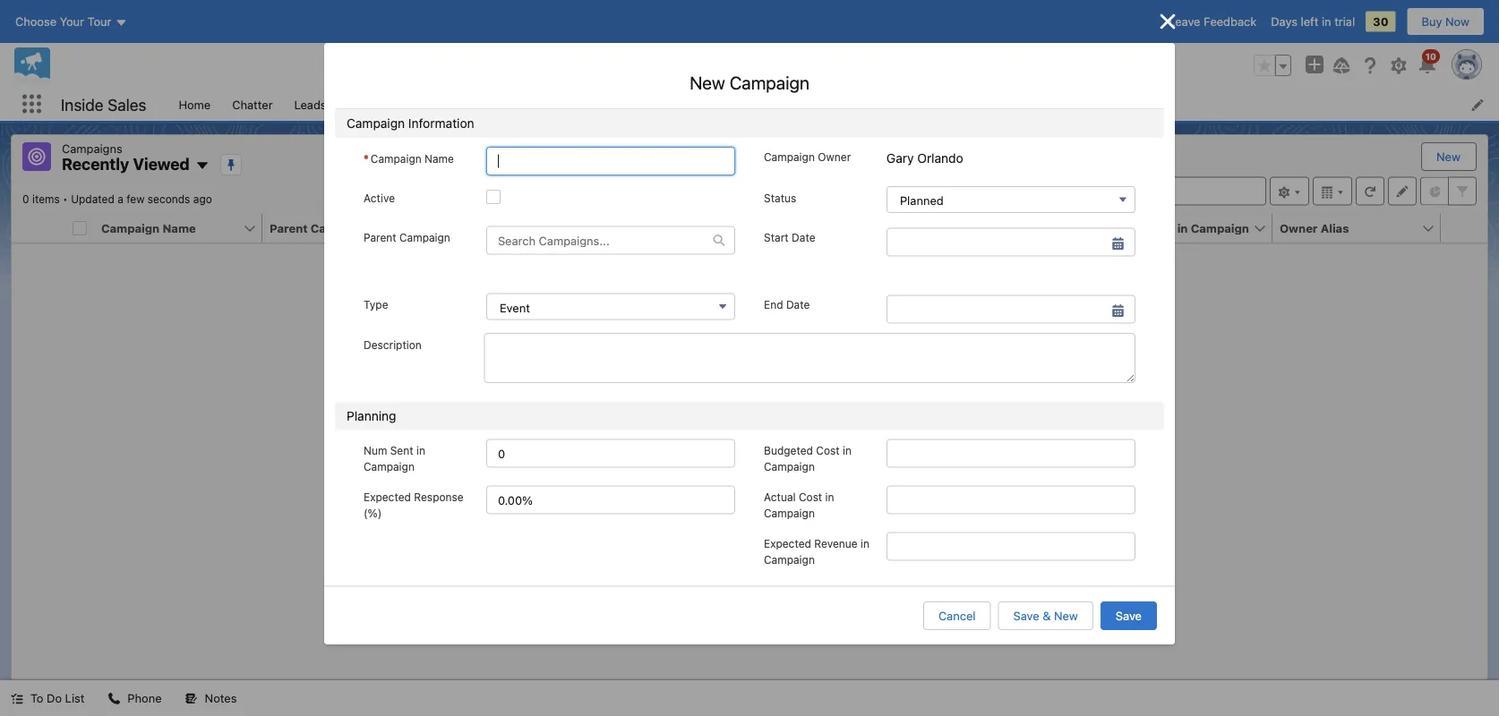 Task type: describe. For each thing, give the bounding box(es) containing it.
buy now button
[[1407, 7, 1485, 36]]

items
[[32, 193, 60, 206]]

new campaign
[[690, 72, 810, 93]]

inside
[[61, 95, 104, 114]]

campaign name button
[[94, 214, 243, 242]]

save button
[[1101, 602, 1157, 631]]

switching
[[706, 449, 758, 462]]

to
[[30, 692, 43, 705]]

response
[[414, 491, 464, 504]]

end date inside button
[[943, 221, 995, 235]]

text default image for to do list
[[11, 693, 23, 705]]

Search Recently Viewed list view. search field
[[1052, 177, 1267, 206]]

leave feedback link
[[1169, 15, 1257, 28]]

event
[[500, 301, 530, 315]]

phone
[[128, 692, 162, 705]]

responses
[[1112, 221, 1175, 235]]

new button
[[1423, 143, 1475, 170]]

parent campaign button
[[262, 214, 411, 242]]

new inside button
[[1054, 610, 1078, 623]]

0 vertical spatial name
[[425, 152, 454, 165]]

campaign inside actual cost in campaign
[[764, 508, 815, 520]]

in for budgeted cost in campaign
[[843, 445, 852, 457]]

Start Date text field
[[887, 228, 1136, 257]]

planned button
[[887, 186, 1136, 213]]

Expected Revenue in Campaign text field
[[887, 533, 1136, 561]]

parent campaign inside button
[[270, 221, 369, 235]]

status element
[[599, 214, 778, 243]]

actual cost in campaign
[[764, 491, 835, 520]]

status inside 'button'
[[606, 221, 644, 235]]

save & new
[[1014, 610, 1078, 623]]

campaign information
[[347, 116, 474, 131]]

cost for actual
[[799, 491, 823, 504]]

responses in campaign button
[[1105, 214, 1253, 242]]

&
[[1043, 610, 1051, 623]]

Expected Response (%) text field
[[486, 486, 735, 515]]

*
[[364, 152, 369, 165]]

planning
[[347, 409, 396, 423]]

buy
[[1422, 15, 1443, 28]]

save & new button
[[998, 602, 1094, 631]]

you
[[630, 431, 650, 445]]

orlando
[[918, 150, 964, 165]]

do
[[47, 692, 62, 705]]

home link
[[168, 88, 221, 121]]

none search field inside recently viewed|campaigns|list view element
[[1052, 177, 1267, 206]]

recently.
[[823, 431, 870, 445]]

item number element
[[12, 214, 65, 243]]

0
[[22, 193, 29, 206]]

leads list item
[[284, 88, 361, 121]]

planned
[[900, 194, 944, 207]]

to do list button
[[0, 681, 95, 717]]

cell inside recently viewed|campaigns|list view element
[[65, 214, 94, 243]]

•
[[63, 193, 68, 206]]

budgeted
[[764, 445, 813, 457]]

text default image
[[713, 234, 726, 247]]

a
[[118, 193, 123, 206]]

save for save & new
[[1014, 610, 1040, 623]]

Num Sent in Campaign text field
[[486, 439, 735, 468]]

budgeted cost in campaign
[[764, 445, 852, 474]]

actual
[[764, 491, 796, 504]]

days left in trial
[[1271, 15, 1356, 28]]

active
[[364, 192, 395, 204]]

type inside type button
[[438, 221, 467, 235]]

days
[[1271, 15, 1298, 28]]

campaigns image
[[22, 142, 51, 171]]

notes button
[[174, 681, 248, 717]]

campaign name element
[[94, 214, 273, 243]]

select list display image
[[1313, 177, 1353, 206]]

accounts list item
[[454, 88, 550, 121]]

recently
[[62, 155, 129, 174]]

trial
[[1335, 15, 1356, 28]]

search...
[[578, 59, 626, 72]]

end date element
[[936, 214, 1115, 243]]

contacts list item
[[361, 88, 454, 121]]

leave feedback
[[1169, 15, 1257, 28]]

0 vertical spatial campaign name
[[371, 152, 454, 165]]

accounts link
[[454, 88, 527, 121]]

campaigns inside you haven't viewed any campaigns recently. try switching list views.
[[760, 431, 820, 445]]

recently viewed status
[[22, 193, 71, 206]]

in for actual cost in campaign
[[826, 491, 835, 504]]

you haven't viewed any campaigns recently. try switching list views.
[[630, 431, 870, 462]]

notes
[[205, 692, 237, 705]]

30
[[1373, 15, 1389, 28]]

any
[[737, 431, 756, 445]]

list containing home
[[168, 88, 1500, 121]]

1 horizontal spatial status
[[764, 192, 797, 204]]

campaign inside expected revenue in campaign
[[764, 554, 815, 567]]

start date right text default icon
[[764, 232, 816, 244]]

type button
[[431, 214, 580, 242]]



Task type: vqa. For each thing, say whether or not it's contained in the screenshot.
'check'
no



Task type: locate. For each thing, give the bounding box(es) containing it.
status button
[[599, 214, 748, 242]]

1 horizontal spatial text default image
[[108, 693, 120, 705]]

Active checkbox
[[486, 190, 501, 204]]

status containing you haven't viewed any campaigns recently.
[[630, 429, 870, 464]]

in right left
[[1322, 15, 1332, 28]]

search... button
[[543, 51, 901, 80]]

2 horizontal spatial campaigns
[[760, 431, 820, 445]]

0 horizontal spatial type
[[364, 299, 388, 311]]

1 save from the left
[[1014, 610, 1040, 623]]

item number image
[[12, 214, 65, 242]]

0 horizontal spatial owner
[[818, 150, 851, 163]]

text default image left 'phone'
[[108, 693, 120, 705]]

phone button
[[97, 681, 173, 717]]

0 horizontal spatial campaign name
[[101, 221, 196, 235]]

save
[[1014, 610, 1040, 623], [1116, 610, 1142, 623]]

end date up description text box
[[764, 299, 810, 311]]

list view controls image
[[1270, 177, 1310, 206]]

campaign name down few
[[101, 221, 196, 235]]

1 horizontal spatial save
[[1116, 610, 1142, 623]]

parent inside button
[[270, 221, 308, 235]]

0 vertical spatial owner
[[818, 150, 851, 163]]

contacts
[[371, 98, 420, 111]]

start date inside button
[[775, 221, 834, 235]]

1 vertical spatial type
[[364, 299, 388, 311]]

1 horizontal spatial new
[[1054, 610, 1078, 623]]

description
[[364, 339, 422, 351]]

0 vertical spatial end date
[[943, 221, 995, 235]]

num
[[364, 445, 387, 457]]

name inside button
[[163, 221, 196, 235]]

expected for expected response (%)
[[364, 491, 411, 504]]

1 horizontal spatial expected
[[764, 538, 812, 551]]

campaign owner
[[764, 150, 851, 163]]

1 horizontal spatial parent
[[364, 232, 397, 244]]

owner alias element
[[1273, 214, 1452, 243]]

cost right actual
[[799, 491, 823, 504]]

chatter
[[232, 98, 273, 111]]

expected revenue in campaign
[[764, 538, 870, 567]]

0 vertical spatial expected
[[364, 491, 411, 504]]

updated
[[71, 193, 115, 206]]

responses in campaign
[[1112, 221, 1250, 235]]

new for new
[[1437, 150, 1461, 163]]

haven't
[[653, 431, 693, 445]]

status
[[630, 429, 870, 464]]

2 vertical spatial campaigns
[[760, 431, 820, 445]]

in inside expected revenue in campaign
[[861, 538, 870, 551]]

type
[[438, 221, 467, 235], [364, 299, 388, 311]]

campaign name down 'campaign information'
[[371, 152, 454, 165]]

2 horizontal spatial text default image
[[185, 693, 198, 705]]

1 vertical spatial owner
[[1280, 221, 1318, 235]]

name
[[425, 152, 454, 165], [163, 221, 196, 235]]

in inside budgeted cost in campaign
[[843, 445, 852, 457]]

campaign inside 'element'
[[1191, 221, 1250, 235]]

owner left gary
[[818, 150, 851, 163]]

campaigns link
[[550, 88, 632, 121]]

expected up (%)
[[364, 491, 411, 504]]

campaigns down inside
[[62, 142, 122, 155]]

1 vertical spatial campaigns
[[62, 142, 122, 155]]

contacts link
[[361, 88, 431, 121]]

list
[[168, 88, 1500, 121]]

parent
[[270, 221, 308, 235], [364, 232, 397, 244]]

text default image
[[11, 693, 23, 705], [108, 693, 120, 705], [185, 693, 198, 705]]

cell
[[65, 214, 94, 243]]

viewed
[[133, 155, 190, 174]]

cost inside budgeted cost in campaign
[[816, 445, 840, 457]]

expected down actual cost in campaign
[[764, 538, 812, 551]]

cost
[[816, 445, 840, 457], [799, 491, 823, 504]]

owner alias
[[1280, 221, 1350, 235]]

start date button
[[768, 214, 916, 242]]

campaigns
[[561, 98, 621, 111], [62, 142, 122, 155], [760, 431, 820, 445]]

Description text field
[[484, 333, 1136, 383]]

revenue
[[815, 538, 858, 551]]

cost inside actual cost in campaign
[[799, 491, 823, 504]]

end down planned
[[943, 221, 965, 235]]

in right 'sent'
[[417, 445, 425, 457]]

end date
[[943, 221, 995, 235], [764, 299, 810, 311]]

in for days left in trial
[[1322, 15, 1332, 28]]

1 horizontal spatial end date
[[943, 221, 995, 235]]

save for save
[[1116, 610, 1142, 623]]

None text field
[[486, 147, 735, 176]]

status up event popup button
[[606, 221, 644, 235]]

1 vertical spatial cost
[[799, 491, 823, 504]]

feedback
[[1204, 15, 1257, 28]]

type element
[[431, 214, 610, 243]]

group
[[1254, 55, 1292, 76]]

0 vertical spatial status
[[764, 192, 797, 204]]

few
[[126, 193, 145, 206]]

in inside actual cost in campaign
[[826, 491, 835, 504]]

1 text default image from the left
[[11, 693, 23, 705]]

sent
[[390, 445, 414, 457]]

save inside button
[[1014, 610, 1040, 623]]

home
[[179, 98, 211, 111]]

save right &
[[1116, 610, 1142, 623]]

0 items • updated a few seconds ago
[[22, 193, 212, 206]]

end date down planned popup button
[[943, 221, 995, 235]]

end
[[943, 221, 965, 235], [764, 299, 783, 311]]

Budgeted Cost in Campaign text field
[[887, 439, 1136, 468]]

2 vertical spatial new
[[1054, 610, 1078, 623]]

name down seconds
[[163, 221, 196, 235]]

parent campaign element
[[262, 214, 442, 243]]

num sent in campaign
[[364, 445, 425, 474]]

text default image left to
[[11, 693, 23, 705]]

expected inside expected revenue in campaign
[[764, 538, 812, 551]]

buy now
[[1422, 15, 1470, 28]]

0 horizontal spatial new
[[690, 72, 725, 93]]

campaigns list item
[[550, 88, 655, 121]]

end date button
[[936, 214, 1085, 242]]

expected response (%)
[[364, 491, 464, 520]]

in right revenue
[[861, 538, 870, 551]]

1 horizontal spatial name
[[425, 152, 454, 165]]

(%)
[[364, 508, 382, 520]]

text default image for notes
[[185, 693, 198, 705]]

0 horizontal spatial name
[[163, 221, 196, 235]]

list
[[761, 449, 777, 462]]

owner left alias
[[1280, 221, 1318, 235]]

2 text default image from the left
[[108, 693, 120, 705]]

to do list
[[30, 692, 85, 705]]

viewed
[[696, 431, 734, 445]]

0 vertical spatial type
[[438, 221, 467, 235]]

campaigns inside list item
[[561, 98, 621, 111]]

0 horizontal spatial text default image
[[11, 693, 23, 705]]

text default image inside to do list "button"
[[11, 693, 23, 705]]

ago
[[193, 193, 212, 206]]

1 vertical spatial end
[[764, 299, 783, 311]]

save left &
[[1014, 610, 1040, 623]]

inside sales
[[61, 95, 146, 114]]

now
[[1446, 15, 1470, 28]]

leave
[[1169, 15, 1201, 28]]

in inside responses in campaign button
[[1178, 221, 1188, 235]]

0 horizontal spatial end
[[764, 299, 783, 311]]

list
[[65, 692, 85, 705]]

0 horizontal spatial campaigns
[[62, 142, 122, 155]]

1 vertical spatial campaign name
[[101, 221, 196, 235]]

start
[[775, 221, 804, 235], [764, 232, 789, 244]]

in down budgeted cost in campaign
[[826, 491, 835, 504]]

cancel
[[939, 610, 976, 623]]

campaign inside budgeted cost in campaign
[[764, 461, 815, 474]]

parent campaign
[[270, 221, 369, 235], [364, 232, 450, 244]]

0 vertical spatial new
[[690, 72, 725, 93]]

inverse image
[[1157, 11, 1179, 32]]

in right responses
[[1178, 221, 1188, 235]]

save inside button
[[1116, 610, 1142, 623]]

alias
[[1321, 221, 1350, 235]]

0 vertical spatial cost
[[816, 445, 840, 457]]

cancel button
[[924, 602, 991, 631]]

campaigns down search...
[[561, 98, 621, 111]]

0 vertical spatial campaigns
[[561, 98, 621, 111]]

1 horizontal spatial owner
[[1280, 221, 1318, 235]]

gary
[[887, 150, 914, 165]]

new inside button
[[1437, 150, 1461, 163]]

gary orlando
[[887, 150, 964, 165]]

0 horizontal spatial parent
[[270, 221, 308, 235]]

action image
[[1441, 214, 1488, 242]]

leads link
[[284, 88, 337, 121]]

text default image inside notes 'button'
[[185, 693, 198, 705]]

1 horizontal spatial end
[[943, 221, 965, 235]]

0 horizontal spatial end date
[[764, 299, 810, 311]]

try
[[686, 449, 703, 462]]

recently viewed
[[62, 155, 190, 174]]

name down "information"
[[425, 152, 454, 165]]

2 save from the left
[[1116, 610, 1142, 623]]

0 horizontal spatial expected
[[364, 491, 411, 504]]

sales
[[108, 95, 146, 114]]

chatter link
[[221, 88, 284, 121]]

status down "campaign owner"
[[764, 192, 797, 204]]

text default image for phone
[[108, 693, 120, 705]]

0 vertical spatial end
[[943, 221, 965, 235]]

responses in campaign element
[[1105, 214, 1284, 243]]

expected for expected revenue in campaign
[[764, 538, 812, 551]]

start inside start date button
[[775, 221, 804, 235]]

action element
[[1441, 214, 1488, 243]]

expected
[[364, 491, 411, 504], [764, 538, 812, 551]]

views.
[[780, 449, 814, 462]]

0 horizontal spatial status
[[606, 221, 644, 235]]

start date element
[[768, 214, 947, 243]]

1 horizontal spatial campaigns
[[561, 98, 621, 111]]

campaigns up budgeted
[[760, 431, 820, 445]]

1 horizontal spatial campaign name
[[371, 152, 454, 165]]

start date down "campaign owner"
[[775, 221, 834, 235]]

campaign name inside button
[[101, 221, 196, 235]]

new for new campaign
[[690, 72, 725, 93]]

status
[[764, 192, 797, 204], [606, 221, 644, 235]]

text default image left notes
[[185, 693, 198, 705]]

2 horizontal spatial new
[[1437, 150, 1461, 163]]

expected inside expected response (%)
[[364, 491, 411, 504]]

1 vertical spatial end date
[[764, 299, 810, 311]]

owner
[[818, 150, 851, 163], [1280, 221, 1318, 235]]

owner inside button
[[1280, 221, 1318, 235]]

cost for budgeted
[[816, 445, 840, 457]]

End Date text field
[[887, 295, 1136, 324]]

owner alias button
[[1273, 214, 1422, 242]]

seconds
[[148, 193, 190, 206]]

1 vertical spatial expected
[[764, 538, 812, 551]]

1 horizontal spatial type
[[438, 221, 467, 235]]

recently viewed|campaigns|list view element
[[11, 134, 1489, 681]]

in for expected revenue in campaign
[[861, 538, 870, 551]]

campaign name
[[371, 152, 454, 165], [101, 221, 196, 235]]

None search field
[[1052, 177, 1267, 206]]

leads
[[294, 98, 327, 111]]

in for num sent in campaign
[[417, 445, 425, 457]]

end inside button
[[943, 221, 965, 235]]

Parent Campaign text field
[[487, 227, 713, 254]]

1 vertical spatial name
[[163, 221, 196, 235]]

cost down recently. on the bottom
[[816, 445, 840, 457]]

information
[[408, 116, 474, 131]]

campaign inside "num sent in campaign"
[[364, 461, 415, 474]]

1 vertical spatial status
[[606, 221, 644, 235]]

Actual Cost in Campaign text field
[[887, 486, 1136, 515]]

in inside "num sent in campaign"
[[417, 445, 425, 457]]

in down recently. on the bottom
[[843, 445, 852, 457]]

text default image inside phone button
[[108, 693, 120, 705]]

event button
[[486, 293, 735, 320]]

3 text default image from the left
[[185, 693, 198, 705]]

accounts
[[465, 98, 516, 111]]

end up description text box
[[764, 299, 783, 311]]

0 horizontal spatial save
[[1014, 610, 1040, 623]]

left
[[1301, 15, 1319, 28]]

1 vertical spatial new
[[1437, 150, 1461, 163]]



